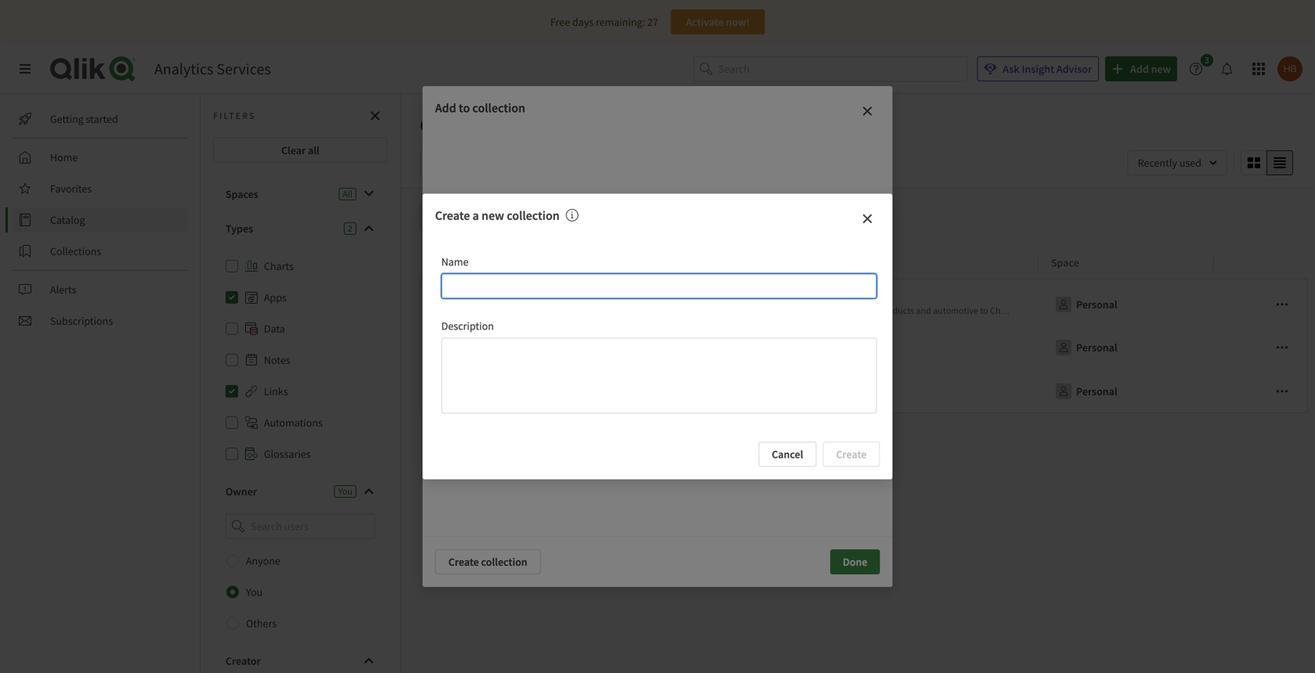 Task type: vqa. For each thing, say whether or not it's contained in the screenshot.
first The from the right
yes



Task type: locate. For each thing, give the bounding box(es) containing it.
1 horizontal spatial you
[[338, 486, 352, 498]]

types
[[226, 222, 253, 236]]

activate now! link
[[671, 9, 765, 34]]

free days remaining: 27
[[550, 15, 658, 29]]

close image down filters region
[[861, 213, 874, 225]]

personal cell
[[1039, 279, 1214, 326], [1039, 326, 1214, 370], [1039, 370, 1214, 414]]

the
[[690, 305, 705, 317], [1129, 305, 1144, 317]]

0 vertical spatial to
[[459, 100, 470, 116]]

collections link
[[13, 239, 188, 264]]

2 cell from the top
[[1214, 326, 1308, 370]]

the right etc.
[[1129, 305, 1144, 317]]

0 vertical spatial close image
[[861, 105, 874, 117]]

0 horizontal spatial catalog
[[50, 213, 85, 227]]

recently used image
[[1128, 150, 1227, 175]]

holding
[[618, 305, 648, 317]]

in
[[829, 305, 836, 317]]

a left 'global'
[[585, 305, 590, 317]]

create collection button
[[435, 550, 541, 575]]

insight
[[1022, 62, 1054, 76]]

creator button
[[213, 649, 388, 674]]

2 the from the left
[[1129, 305, 1144, 317]]

a inside dialog
[[473, 208, 479, 224]]

pharmaceutical
[[1050, 305, 1111, 317]]

collection inside dialog
[[507, 208, 560, 224]]

1 horizontal spatial from
[[1193, 305, 1212, 317]]

anyone
[[246, 554, 280, 568]]

add to collection dialog
[[423, 86, 893, 587]]

searchbar element
[[693, 56, 968, 82]]

close image inside add to collection "dialog"
[[861, 105, 874, 117]]

activate now!
[[686, 15, 750, 29]]

1 vertical spatial apps
[[264, 291, 287, 305]]

1 the from the left
[[690, 305, 705, 317]]

catalog
[[420, 114, 481, 137], [50, 213, 85, 227]]

global
[[592, 305, 616, 317]]

3 cell from the top
[[1214, 370, 1308, 414]]

the left daughter
[[690, 305, 705, 317]]

now!
[[726, 15, 750, 29]]

1 horizontal spatial the
[[1129, 305, 1144, 317]]

bw
[[1237, 305, 1250, 317]]

notes
[[264, 353, 290, 367]]

0 vertical spatial personal button
[[1051, 292, 1121, 317]]

2 vertical spatial personal
[[1076, 385, 1117, 399]]

apps
[[430, 211, 453, 225], [264, 291, 287, 305]]

1 vertical spatial personal
[[1076, 341, 1117, 355]]

0 horizontal spatial apps
[[264, 291, 287, 305]]

close image
[[861, 105, 874, 117], [861, 213, 874, 225]]

close image inside create a new collection dialog
[[861, 213, 874, 225]]

to right add on the top left of page
[[459, 100, 470, 116]]

3 personal from the top
[[1076, 385, 1117, 399]]

1 vertical spatial to
[[980, 305, 988, 317]]

getting started link
[[13, 107, 188, 132]]

create a new collection
[[435, 208, 560, 224]]

links down notes
[[264, 385, 288, 399]]

create inside dialog
[[435, 208, 470, 224]]

close image down search text field
[[861, 105, 874, 117]]

2 close image from the top
[[861, 213, 874, 225]]

0 horizontal spatial and
[[916, 305, 931, 317]]

-
[[515, 291, 519, 305]]

sap left bw
[[1220, 305, 1236, 317]]

cell
[[1214, 279, 1308, 326], [1214, 326, 1308, 370], [1214, 370, 1308, 414]]

sap
[[521, 291, 539, 305], [1220, 305, 1236, 317]]

3 personal button from the top
[[1051, 379, 1121, 404]]

2 personal cell from the top
[[1039, 326, 1214, 370]]

and
[[916, 305, 931, 317], [1033, 305, 1048, 317]]

a
[[473, 208, 479, 224], [585, 305, 590, 317], [1213, 305, 1218, 317]]

and right products
[[916, 305, 931, 317]]

apps up data
[[264, 291, 287, 305]]

a left bw
[[1213, 305, 1218, 317]]

activate
[[686, 15, 724, 29]]

links
[[488, 211, 513, 225], [264, 385, 288, 399]]

0 vertical spatial personal
[[1076, 298, 1117, 312]]

free
[[550, 15, 570, 29]]

2 personal from the top
[[1076, 341, 1117, 355]]

1 vertical spatial personal button
[[1051, 335, 1121, 360]]

1 horizontal spatial a
[[585, 305, 590, 317]]

name
[[441, 255, 469, 269], [432, 256, 460, 270]]

name up demo
[[441, 255, 469, 269]]

1 horizontal spatial links
[[488, 211, 513, 225]]

owned by you button
[[538, 204, 634, 231]]

1 vertical spatial you
[[246, 586, 263, 600]]

add to collection
[[435, 100, 525, 116]]

from right the 'comes' at the top right of the page
[[1193, 305, 1212, 317]]

1 vertical spatial collection
[[507, 208, 560, 224]]

0 vertical spatial links
[[488, 211, 513, 225]]

and right chemicals
[[1033, 305, 1048, 317]]

you
[[338, 486, 352, 498], [246, 586, 263, 600]]

days
[[572, 15, 594, 29]]

1 close image from the top
[[861, 105, 874, 117]]

ask
[[1003, 62, 1020, 76]]

links inside links button
[[488, 211, 513, 225]]

to
[[459, 100, 470, 116], [980, 305, 988, 317]]

add
[[435, 100, 456, 116]]

getting started
[[50, 112, 118, 126]]

1 vertical spatial close image
[[861, 213, 874, 225]]

1 horizontal spatial catalog
[[420, 114, 481, 137]]

0 vertical spatial you
[[338, 486, 352, 498]]

remaining:
[[596, 15, 645, 29]]

0 vertical spatial collection
[[472, 100, 525, 116]]

create
[[435, 208, 470, 224], [448, 555, 479, 569]]

data
[[264, 322, 285, 336]]

space
[[1051, 256, 1079, 270]]

electronic
[[838, 305, 877, 317]]

analytics services element
[[154, 59, 271, 79]]

1 vertical spatial catalog
[[50, 213, 85, 227]]

from
[[564, 305, 583, 317], [1193, 305, 1212, 317]]

close sidebar menu image
[[19, 63, 31, 75]]

2 vertical spatial personal button
[[1051, 379, 1121, 404]]

0 horizontal spatial a
[[473, 208, 479, 224]]

new
[[481, 208, 504, 224]]

1 cell from the top
[[1214, 279, 1308, 326]]

2 personal button from the top
[[1051, 335, 1121, 360]]

0 horizontal spatial the
[[690, 305, 705, 317]]

0 horizontal spatial links
[[264, 385, 288, 399]]

alerts
[[50, 283, 76, 297]]

1 vertical spatial create
[[448, 555, 479, 569]]

comes
[[1165, 305, 1191, 317]]

1 personal from the top
[[1076, 298, 1117, 312]]

create inside button
[[448, 555, 479, 569]]

from left 'global'
[[564, 305, 583, 317]]

demo
[[464, 291, 492, 305]]

done button
[[830, 550, 880, 575]]

switch view group
[[1241, 150, 1293, 175]]

create for create collection
[[448, 555, 479, 569]]

procurement right -
[[541, 291, 603, 305]]

procurement up description
[[464, 305, 516, 317]]

filters
[[213, 110, 256, 122]]

0 vertical spatial apps
[[430, 211, 453, 225]]

0 horizontal spatial you
[[246, 586, 263, 600]]

1 personal cell from the top
[[1039, 279, 1214, 326]]

to left chemicals
[[980, 305, 988, 317]]

navigation pane element
[[0, 100, 200, 340]]

you inside owner option group
[[246, 586, 263, 600]]

personal button
[[1051, 292, 1121, 317], [1051, 335, 1121, 360], [1051, 379, 1121, 404]]

a left new
[[473, 208, 479, 224]]

qlik sense app image
[[434, 293, 457, 316]]

1 horizontal spatial and
[[1033, 305, 1048, 317]]

0 vertical spatial create
[[435, 208, 470, 224]]

owned
[[549, 211, 582, 225]]

1 vertical spatial links
[[264, 385, 288, 399]]

alerts link
[[13, 277, 188, 302]]

0 horizontal spatial to
[[459, 100, 470, 116]]

Search text field
[[718, 56, 968, 82]]

1 horizontal spatial to
[[980, 305, 988, 317]]

personal for 1st personal button
[[1076, 298, 1117, 312]]

procurement
[[541, 291, 603, 305], [464, 305, 516, 317]]

getting
[[50, 112, 84, 126]]

1 from from the left
[[564, 305, 583, 317]]

1 and from the left
[[916, 305, 931, 317]]

owned by you
[[549, 211, 616, 225]]

sap right -
[[521, 291, 539, 305]]

links right apps button
[[488, 211, 513, 225]]

1 horizontal spatial apps
[[430, 211, 453, 225]]

others
[[246, 617, 277, 631]]

collection
[[472, 100, 525, 116], [507, 208, 560, 224], [481, 555, 527, 569]]

apps left new
[[430, 211, 453, 225]]

0 vertical spatial catalog
[[420, 114, 481, 137]]

company.
[[650, 305, 688, 317]]

to inside "dialog"
[[459, 100, 470, 116]]

0 horizontal spatial from
[[564, 305, 583, 317]]

personal
[[1076, 298, 1117, 312], [1076, 341, 1117, 355], [1076, 385, 1117, 399]]

are
[[789, 305, 802, 317]]

all
[[308, 143, 320, 157]]

2 vertical spatial collection
[[481, 555, 527, 569]]



Task type: describe. For each thing, give the bounding box(es) containing it.
2
[[348, 222, 352, 235]]

close image for create a new collection dialog
[[861, 213, 874, 225]]

automotive
[[933, 305, 978, 317]]

active
[[804, 305, 827, 317]]

personal for 3rd personal button
[[1076, 385, 1117, 399]]

creator
[[226, 655, 261, 669]]

close image for add to collection "dialog"
[[861, 105, 874, 117]]

app
[[494, 291, 513, 305]]

0 horizontal spatial sap
[[521, 291, 539, 305]]

done
[[843, 555, 867, 569]]

3 personal cell from the top
[[1039, 370, 1214, 414]]

1 horizontal spatial procurement
[[541, 291, 603, 305]]

etc.
[[1113, 305, 1127, 317]]

started
[[86, 112, 118, 126]]

automations
[[264, 416, 323, 430]]

2 horizontal spatial a
[[1213, 305, 1218, 317]]

subscriptions
[[50, 314, 113, 328]]

home link
[[13, 145, 188, 170]]

name inside create a new collection dialog
[[441, 255, 469, 269]]

1 personal button from the top
[[1051, 292, 1121, 317]]

subscriptions link
[[13, 309, 188, 334]]

links button
[[478, 204, 532, 231]]

clear all button
[[213, 138, 388, 163]]

analytics services
[[154, 59, 271, 79]]

create a new collection dialog
[[423, 194, 893, 480]]

services
[[217, 59, 271, 79]]

data
[[1146, 305, 1163, 317]]

favorites link
[[13, 176, 188, 201]]

create collection
[[448, 555, 527, 569]]

Name text field
[[441, 274, 877, 299]]

ask insight advisor
[[1003, 62, 1092, 76]]

ask insight advisor button
[[977, 56, 1099, 81]]

demo app - sap procurement procurement application from a global holding company. the daughter companies are active in electronic products and automotive to chemicals and pharmaceutical etc. the data comes from a sap bw system.
[[464, 291, 1282, 317]]

cell for second personal "cell" from the top
[[1214, 326, 1308, 370]]

favorites
[[50, 182, 92, 196]]

create for create a new collection
[[435, 208, 470, 224]]

you
[[598, 211, 616, 225]]

collection inside button
[[481, 555, 527, 569]]

cancel
[[772, 448, 803, 462]]

name up qlik sense app image
[[432, 256, 460, 270]]

home
[[50, 150, 78, 164]]

owner option group
[[213, 546, 388, 640]]

2 from from the left
[[1193, 305, 1212, 317]]

analytics
[[154, 59, 213, 79]]

0 horizontal spatial procurement
[[464, 305, 516, 317]]

application
[[518, 305, 562, 317]]

clear all
[[281, 143, 320, 157]]

companies
[[744, 305, 787, 317]]

catalog inside navigation pane element
[[50, 213, 85, 227]]

chemicals
[[990, 305, 1031, 317]]

products
[[879, 305, 914, 317]]

Description text field
[[441, 338, 877, 414]]

apps inside button
[[430, 211, 453, 225]]

daughter
[[707, 305, 743, 317]]

1 horizontal spatial sap
[[1220, 305, 1236, 317]]

cell for third personal "cell" from the bottom of the page
[[1214, 279, 1308, 326]]

description
[[441, 319, 494, 333]]

clear
[[281, 143, 306, 157]]

to inside demo app - sap procurement procurement application from a global holding company. the daughter companies are active in electronic products and automotive to chemicals and pharmaceutical etc. the data comes from a sap bw system.
[[980, 305, 988, 317]]

charts
[[264, 259, 294, 273]]

system.
[[1252, 305, 1282, 317]]

catalog link
[[13, 208, 188, 233]]

cancel button
[[758, 442, 817, 467]]

27
[[647, 15, 658, 29]]

2 and from the left
[[1033, 305, 1048, 317]]

personal for 2nd personal button from the bottom
[[1076, 341, 1117, 355]]

glossaries
[[264, 447, 311, 461]]

apps button
[[420, 204, 472, 231]]

advisor
[[1057, 62, 1092, 76]]

cell for 3rd personal "cell" from the top of the page
[[1214, 370, 1308, 414]]

by
[[584, 211, 596, 225]]

collections
[[50, 244, 101, 258]]

filters region
[[401, 147, 1315, 188]]

owner
[[226, 485, 257, 499]]



